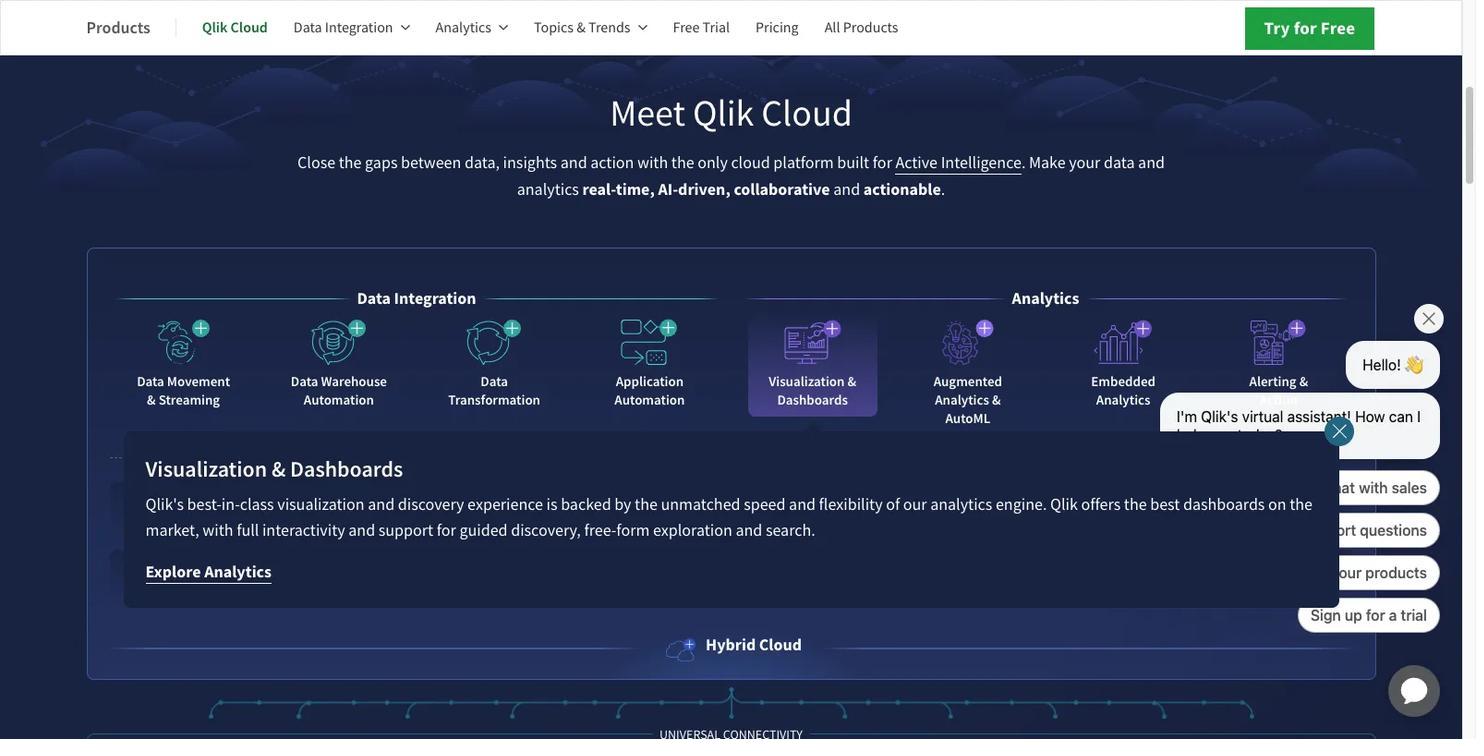 Task type: describe. For each thing, give the bounding box(es) containing it.
the right on
[[1290, 494, 1313, 516]]

and left 'support'
[[349, 520, 375, 541]]

backed
[[561, 494, 611, 516]]

. make your data and analytics
[[517, 152, 1165, 201]]

automl
[[945, 409, 990, 428]]

all products
[[825, 18, 898, 37]]

visualization & dashboards inside visualization & dashboards tooltip
[[145, 455, 403, 484]]

in-
[[222, 494, 240, 516]]

try
[[1264, 17, 1290, 40]]

engine.
[[996, 494, 1047, 516]]

data warehouse automation
[[291, 372, 387, 409]]

analytics inside the qlik's best-in-class visualization and discovery experience is backed by the unmatched speed and flexibility of our analytics engine. qlik offers the best dashboards on the market, with full interactivity and support for guided discovery, free-form exploration and search.
[[930, 494, 992, 516]]

pricing
[[756, 18, 799, 37]]

explore analytics link
[[145, 561, 272, 584]]

and down speed
[[736, 520, 762, 541]]

meet qlik cloud
[[610, 90, 853, 137]]

ai-
[[658, 178, 678, 201]]

qlik inside products menu bar
[[202, 18, 228, 37]]

active intelligence link
[[896, 152, 1022, 175]]

analytics link
[[436, 6, 508, 50]]

1 vertical spatial qlik
[[693, 90, 754, 137]]

try for free
[[1264, 17, 1356, 40]]

best-
[[187, 494, 222, 516]]

platform
[[773, 152, 834, 174]]

support
[[379, 520, 433, 541]]

best
[[1150, 494, 1180, 516]]

1 horizontal spatial free
[[1321, 17, 1356, 40]]

and up 'support'
[[368, 494, 395, 516]]

movement
[[167, 372, 230, 391]]

data movement & streaming
[[137, 372, 230, 409]]

close
[[297, 152, 335, 174]]

warehouse
[[321, 372, 387, 391]]

application automation
[[615, 372, 685, 409]]

. inside . make your data and analytics
[[1022, 152, 1026, 174]]

free trial link
[[673, 6, 730, 50]]

2 horizontal spatial for
[[1294, 17, 1317, 40]]

form
[[616, 520, 650, 541]]

transformation
[[448, 391, 540, 409]]

explore
[[145, 561, 201, 583]]

the right by
[[635, 494, 658, 516]]

close the gaps between data, insights and action with the only cloud platform built for active intelligence
[[297, 152, 1022, 174]]

intelligence
[[941, 152, 1022, 174]]

interactivity
[[262, 520, 345, 541]]

visualization
[[277, 494, 365, 516]]

speed
[[744, 494, 786, 516]]

all
[[825, 18, 840, 37]]

augmented analytics & automl
[[934, 372, 1002, 428]]

actionable
[[863, 178, 941, 201]]

visualization & dashboards button
[[748, 311, 877, 417]]

cloud for qlik cloud
[[231, 18, 268, 37]]

analytics for augmented analytics & automl
[[935, 391, 989, 409]]

1 horizontal spatial for
[[873, 152, 892, 174]]

data inside products menu bar
[[294, 18, 322, 37]]

pricing link
[[756, 6, 799, 50]]

active
[[896, 152, 938, 174]]

by
[[614, 494, 631, 516]]

free inside products menu bar
[[673, 18, 700, 37]]

embedded analytics button
[[1059, 311, 1188, 417]]

data for data transformation button
[[481, 372, 508, 391]]

& inside 'data movement & streaming'
[[147, 391, 156, 409]]

between
[[401, 152, 461, 174]]

exploration
[[653, 520, 732, 541]]

topics & trends link
[[534, 6, 647, 50]]

trial
[[703, 18, 730, 37]]

hybrid cloud button
[[661, 632, 802, 665]]

real-
[[582, 178, 616, 201]]

topics
[[534, 18, 574, 37]]

market,
[[145, 520, 199, 541]]

streaming
[[159, 391, 220, 409]]

our
[[903, 494, 927, 516]]

search.
[[766, 520, 815, 541]]

analytics inside . make your data and analytics
[[517, 179, 579, 201]]

1 vertical spatial data integration
[[357, 287, 476, 310]]

qlik cloud link
[[202, 6, 268, 50]]

automation inside "button"
[[615, 391, 685, 409]]

visualization inside button
[[769, 372, 845, 391]]

is
[[547, 494, 558, 516]]

action
[[590, 152, 634, 174]]

1 vertical spatial integration
[[394, 287, 476, 310]]

free-
[[584, 520, 616, 541]]

real-time, ai-driven, collaborative and actionable .
[[582, 178, 945, 201]]

analytics for explore analytics
[[204, 561, 272, 583]]

& inside the visualization & dashboards
[[847, 372, 856, 391]]

products inside all products link
[[843, 18, 898, 37]]

gaps
[[365, 152, 398, 174]]

make
[[1029, 152, 1066, 174]]

explore analytics
[[145, 561, 272, 583]]

and inside real-time, ai-driven, collaborative and actionable .
[[833, 179, 860, 201]]



Task type: vqa. For each thing, say whether or not it's contained in the screenshot.
built
yes



Task type: locate. For each thing, give the bounding box(es) containing it.
the left best
[[1124, 494, 1147, 516]]

data warehouse automation button
[[274, 311, 404, 417]]

the
[[339, 152, 362, 174], [671, 152, 694, 174], [635, 494, 658, 516], [1124, 494, 1147, 516], [1290, 494, 1313, 516]]

2 automation from the left
[[615, 391, 685, 409]]

for right built
[[873, 152, 892, 174]]

data for data movement & streaming 'button' at the left
[[137, 372, 164, 391]]

1 vertical spatial cloud
[[761, 90, 853, 137]]

0 horizontal spatial automation
[[304, 391, 374, 409]]

& inside augmented analytics & automl
[[992, 391, 1001, 409]]

1 vertical spatial with
[[203, 520, 233, 541]]

1 horizontal spatial .
[[1022, 152, 1026, 174]]

0 vertical spatial cloud
[[231, 18, 268, 37]]

analytics down insights
[[517, 179, 579, 201]]

& inside tooltip
[[272, 455, 286, 484]]

for down the discovery
[[437, 520, 456, 541]]

data for data warehouse automation button
[[291, 372, 318, 391]]

data inside the "data transformation"
[[481, 372, 508, 391]]

data integration
[[294, 18, 393, 37], [357, 287, 476, 310]]

class
[[240, 494, 274, 516]]

0 horizontal spatial free
[[673, 18, 700, 37]]

qlik
[[202, 18, 228, 37], [693, 90, 754, 137], [1050, 494, 1078, 516]]

free left trial at the top left
[[673, 18, 700, 37]]

only
[[698, 152, 728, 174]]

2 horizontal spatial qlik
[[1050, 494, 1078, 516]]

1 automation from the left
[[304, 391, 374, 409]]

0 vertical spatial visualization & dashboards
[[769, 372, 856, 409]]

the left gaps
[[339, 152, 362, 174]]

with up ai-
[[637, 152, 668, 174]]

the left only
[[671, 152, 694, 174]]

data integration inside products menu bar
[[294, 18, 393, 37]]

integration inside data integration link
[[325, 18, 393, 37]]

0 vertical spatial .
[[1022, 152, 1026, 174]]

1 vertical spatial .
[[941, 179, 945, 201]]

cloud inside button
[[759, 634, 802, 656]]

flexibility
[[819, 494, 883, 516]]

qlik's
[[145, 494, 184, 516]]

0 horizontal spatial .
[[941, 179, 945, 201]]

insights
[[503, 152, 557, 174]]

data inside 'data movement & streaming'
[[137, 372, 164, 391]]

and
[[560, 152, 587, 174], [1138, 152, 1165, 174], [833, 179, 860, 201], [368, 494, 395, 516], [789, 494, 816, 516], [349, 520, 375, 541], [736, 520, 762, 541]]

of
[[886, 494, 900, 516]]

1 horizontal spatial with
[[637, 152, 668, 174]]

0 horizontal spatial dashboards
[[290, 455, 403, 484]]

qlik inside the qlik's best-in-class visualization and discovery experience is backed by the unmatched speed and flexibility of our analytics engine. qlik offers the best dashboards on the market, with full interactivity and support for guided discovery, free-form exploration and search.
[[1050, 494, 1078, 516]]

& inside products menu bar
[[577, 18, 586, 37]]

data movement & streaming button
[[119, 311, 248, 417]]

application
[[1366, 643, 1462, 739]]

analytics inside visualization & dashboards tooltip
[[204, 561, 272, 583]]

augmented analytics & automl button
[[903, 311, 1033, 435]]

automation inside data warehouse automation
[[304, 391, 374, 409]]

dashboards inside the visualization & dashboards
[[777, 391, 848, 409]]

augmented
[[934, 372, 1002, 391]]

trends
[[589, 18, 631, 37]]

1 horizontal spatial automation
[[615, 391, 685, 409]]

application
[[616, 372, 684, 391]]

data,
[[465, 152, 500, 174]]

data inside data warehouse automation
[[291, 372, 318, 391]]

.
[[1022, 152, 1026, 174], [941, 179, 945, 201]]

analytics for embedded analytics
[[1096, 391, 1151, 409]]

1 horizontal spatial dashboards
[[777, 391, 848, 409]]

0 horizontal spatial qlik
[[202, 18, 228, 37]]

0 horizontal spatial products
[[86, 16, 150, 38]]

with inside the qlik's best-in-class visualization and discovery experience is backed by the unmatched speed and flexibility of our analytics engine. qlik offers the best dashboards on the market, with full interactivity and support for guided discovery, free-form exploration and search.
[[203, 520, 233, 541]]

1 vertical spatial visualization & dashboards
[[145, 455, 403, 484]]

0 vertical spatial dashboards
[[777, 391, 848, 409]]

0 vertical spatial for
[[1294, 17, 1317, 40]]

time,
[[616, 178, 655, 201]]

hybrid
[[706, 634, 756, 656]]

driven,
[[678, 178, 731, 201]]

0 vertical spatial with
[[637, 152, 668, 174]]

data
[[1104, 152, 1135, 174]]

analytics inside products menu bar
[[436, 18, 491, 37]]

qlik cloud
[[202, 18, 268, 37]]

and up real-
[[560, 152, 587, 174]]

1 horizontal spatial visualization & dashboards
[[769, 372, 856, 409]]

with down in-
[[203, 520, 233, 541]]

guided
[[459, 520, 508, 541]]

0 vertical spatial analytics
[[517, 179, 579, 201]]

0 horizontal spatial with
[[203, 520, 233, 541]]

0 vertical spatial data integration
[[294, 18, 393, 37]]

cloud for hybrid cloud
[[759, 634, 802, 656]]

discovery,
[[511, 520, 581, 541]]

dashboards inside tooltip
[[290, 455, 403, 484]]

for inside the qlik's best-in-class visualization and discovery experience is backed by the unmatched speed and flexibility of our analytics engine. qlik offers the best dashboards on the market, with full interactivity and support for guided discovery, free-form exploration and search.
[[437, 520, 456, 541]]

unmatched
[[661, 494, 740, 516]]

experience
[[468, 494, 543, 516]]

2 vertical spatial cloud
[[759, 634, 802, 656]]

products
[[86, 16, 150, 38], [843, 18, 898, 37]]

1 horizontal spatial visualization
[[769, 372, 845, 391]]

try for free link
[[1245, 7, 1375, 50]]

meet
[[610, 90, 685, 137]]

data integration link
[[294, 6, 410, 50]]

for right the try
[[1294, 17, 1317, 40]]

1 horizontal spatial qlik
[[693, 90, 754, 137]]

0 horizontal spatial analytics
[[517, 179, 579, 201]]

0 vertical spatial visualization
[[769, 372, 845, 391]]

0 vertical spatial qlik
[[202, 18, 228, 37]]

cloud
[[231, 18, 268, 37], [761, 90, 853, 137], [759, 634, 802, 656]]

1 horizontal spatial analytics
[[930, 494, 992, 516]]

analytics inside the embedded analytics
[[1096, 391, 1151, 409]]

analytics inside augmented analytics & automl
[[935, 391, 989, 409]]

1 vertical spatial for
[[873, 152, 892, 174]]

0 horizontal spatial for
[[437, 520, 456, 541]]

discovery
[[398, 494, 464, 516]]

all products link
[[825, 6, 898, 50]]

&
[[577, 18, 586, 37], [847, 372, 856, 391], [147, 391, 156, 409], [992, 391, 1001, 409], [272, 455, 286, 484]]

application automation button
[[585, 311, 714, 417]]

automation
[[304, 391, 374, 409], [615, 391, 685, 409]]

data
[[294, 18, 322, 37], [357, 287, 391, 310], [137, 372, 164, 391], [291, 372, 318, 391], [481, 372, 508, 391]]

embedded
[[1091, 372, 1156, 391]]

embedded analytics
[[1091, 372, 1156, 409]]

data transformation
[[448, 372, 540, 409]]

1 vertical spatial visualization
[[145, 455, 267, 484]]

free trial
[[673, 18, 730, 37]]

0 horizontal spatial visualization
[[145, 455, 267, 484]]

hybrid cloud
[[706, 634, 802, 656]]

cloud inside products menu bar
[[231, 18, 268, 37]]

and right data
[[1138, 152, 1165, 174]]

. inside real-time, ai-driven, collaborative and actionable .
[[941, 179, 945, 201]]

products menu bar
[[86, 6, 924, 50]]

free right the try
[[1321, 17, 1356, 40]]

dashboards
[[1183, 494, 1265, 516]]

qlik's best-in-class visualization and discovery experience is backed by the unmatched speed and flexibility of our analytics engine. qlik offers the best dashboards on the market, with full interactivity and support for guided discovery, free-form exploration and search.
[[145, 494, 1313, 541]]

on
[[1268, 494, 1286, 516]]

. down active intelligence link
[[941, 179, 945, 201]]

integration
[[325, 18, 393, 37], [394, 287, 476, 310]]

0 horizontal spatial integration
[[325, 18, 393, 37]]

0 vertical spatial integration
[[325, 18, 393, 37]]

cloud
[[731, 152, 770, 174]]

analytics right our
[[930, 494, 992, 516]]

2 vertical spatial for
[[437, 520, 456, 541]]

visualization
[[769, 372, 845, 391], [145, 455, 267, 484]]

and inside . make your data and analytics
[[1138, 152, 1165, 174]]

dashboards
[[777, 391, 848, 409], [290, 455, 403, 484]]

1 vertical spatial dashboards
[[290, 455, 403, 484]]

1 horizontal spatial products
[[843, 18, 898, 37]]

your
[[1069, 152, 1100, 174]]

data transformation button
[[430, 311, 559, 417]]

topics & trends
[[534, 18, 631, 37]]

full
[[237, 520, 259, 541]]

2 vertical spatial qlik
[[1050, 494, 1078, 516]]

1 horizontal spatial integration
[[394, 287, 476, 310]]

. left 'make'
[[1022, 152, 1026, 174]]

and up search.
[[789, 494, 816, 516]]

and down built
[[833, 179, 860, 201]]

visualization & dashboards inside visualization & dashboards button
[[769, 372, 856, 409]]

0 horizontal spatial visualization & dashboards
[[145, 455, 403, 484]]

collaborative
[[734, 178, 830, 201]]

offers
[[1081, 494, 1121, 516]]

visualization & dashboards
[[769, 372, 856, 409], [145, 455, 403, 484]]

visualization inside tooltip
[[145, 455, 267, 484]]

built
[[837, 152, 869, 174]]

1 vertical spatial analytics
[[930, 494, 992, 516]]

visualization & dashboards tooltip
[[0, 417, 1462, 608]]



